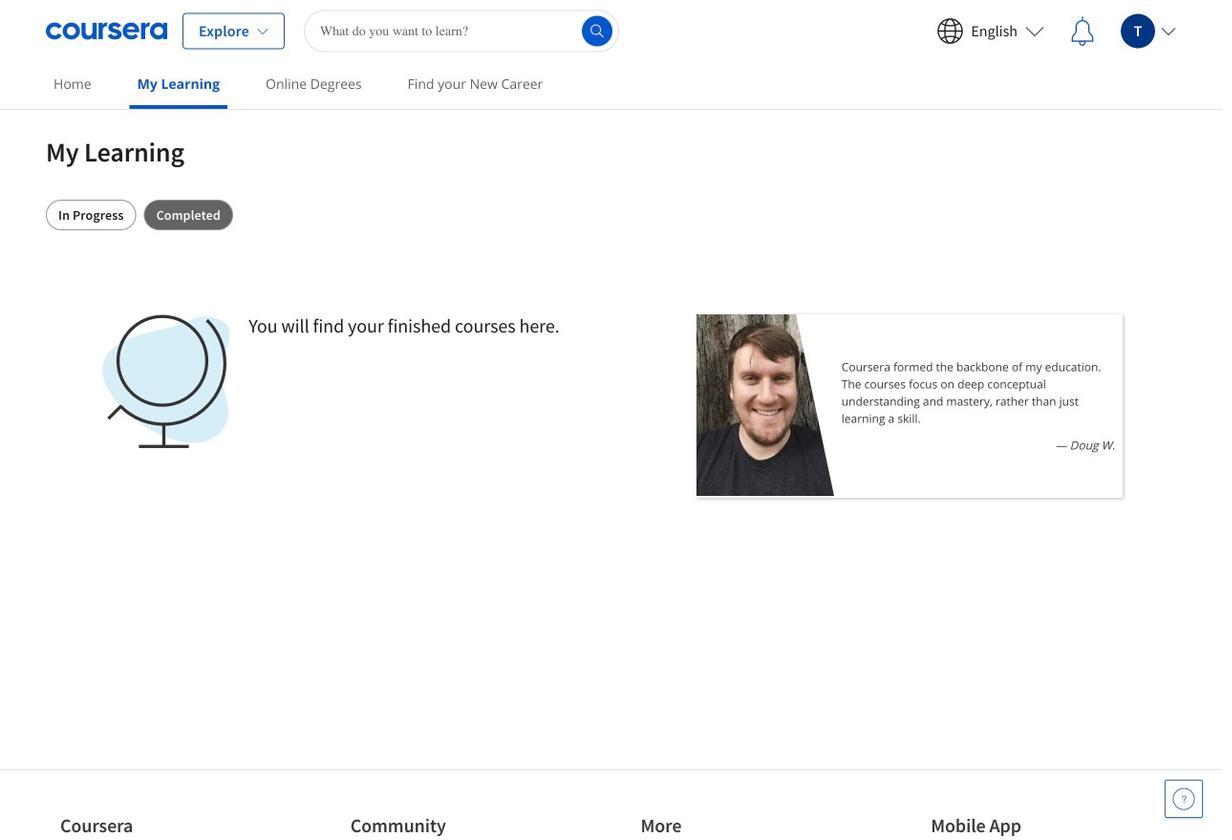Task type: locate. For each thing, give the bounding box(es) containing it.
coursera image
[[46, 16, 167, 46]]

None search field
[[304, 10, 619, 52]]

tab list
[[46, 200, 1177, 230]]



Task type: vqa. For each thing, say whether or not it's contained in the screenshot.
WHAT DO YOU WANT TO LEARN? text box
yes



Task type: describe. For each thing, give the bounding box(es) containing it.
help center image
[[1173, 788, 1196, 811]]

What do you want to learn? text field
[[304, 10, 619, 52]]



